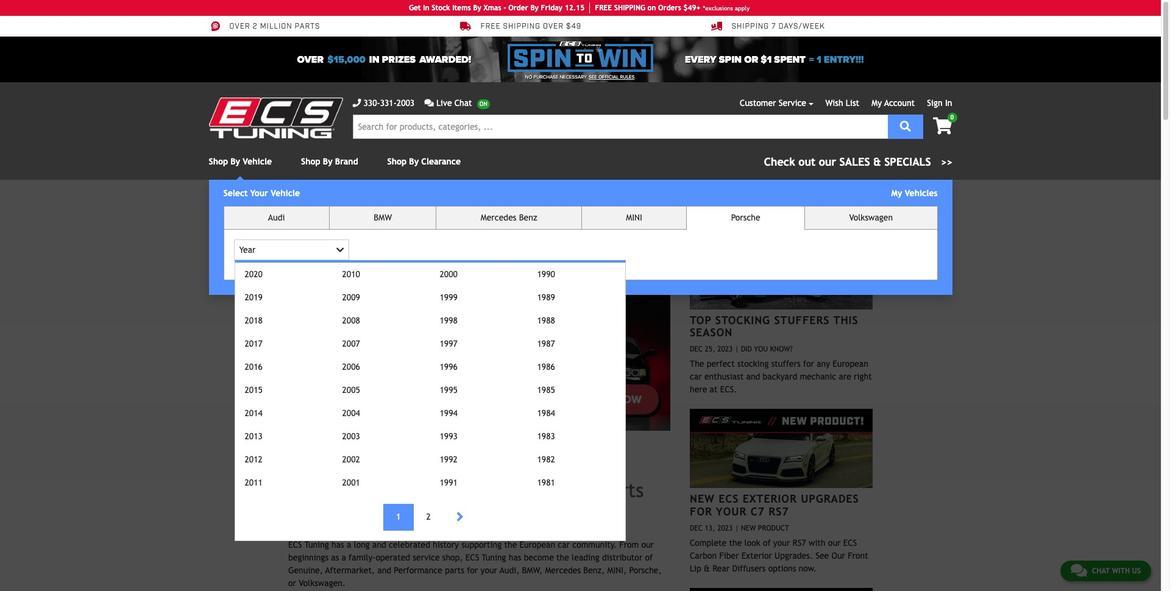 Task type: describe. For each thing, give the bounding box(es) containing it.
330-331-2003
[[364, 98, 415, 108]]

331-
[[380, 98, 397, 108]]

1991
[[440, 478, 458, 488]]

mechanic
[[800, 372, 836, 382]]

at
[[710, 385, 718, 394]]

dec for top stocking stuffers this season
[[690, 345, 703, 354]]

spent
[[774, 53, 806, 66]]

destination
[[332, 479, 431, 501]]

13,
[[705, 524, 715, 533]]

0 vertical spatial 2
[[253, 22, 258, 31]]

every
[[685, 53, 717, 66]]

c7
[[751, 505, 765, 518]]

and inside dec 25, 2023 | did you know? the perfect stocking stuffers for any european car enthusiast and backyard mechanic are right here at ecs.
[[746, 372, 760, 382]]

with inside dec 13, 2023 | new product complete the look of your rs7 with our ecs carbon fiber exterior upgrades. see our front lip & rear diffusers options now.
[[809, 538, 826, 548]]

2 vertical spatial and
[[377, 566, 391, 576]]

million
[[260, 22, 292, 31]]

parts inside "ecs tuning has a long and celebrated history supporting the european car community. from our beginnings as a family-operated service shop, ecs tuning has become the leading distributor of genuine, aftermarket, and performance parts for your audi, bmw, mercedes benz, mini, porsche, or volkswagen."
[[445, 566, 464, 576]]

generic - ecs up to 40% off image
[[288, 209, 670, 431]]

the inside dec 13, 2023 | new product complete the look of your rs7 with our ecs carbon fiber exterior upgrades. see our front lip & rear diffusers options now.
[[729, 538, 742, 548]]

$15,000
[[327, 53, 366, 66]]

1993
[[440, 431, 458, 441]]

every spin or $1 spent = 1 entry!!!
[[685, 53, 864, 66]]

mini
[[626, 213, 642, 222]]

necessary.
[[560, 74, 588, 80]]

upgrades
[[801, 493, 859, 505]]

ship
[[614, 4, 629, 12]]

new inside dec 13, 2023 | new product complete the look of your rs7 with our ecs carbon fiber exterior upgrades. see our front lip & rear diffusers options now.
[[741, 524, 756, 533]]

1 horizontal spatial has
[[509, 553, 521, 563]]

year
[[239, 245, 256, 255]]

wish
[[826, 98, 843, 108]]

1984
[[537, 408, 555, 418]]

2015
[[245, 385, 263, 395]]

ecs inside dec 13, 2023 | new product complete the look of your rs7 with our ecs carbon fiber exterior upgrades. see our front lip & rear diffusers options now.
[[843, 538, 857, 548]]

0 horizontal spatial see
[[589, 74, 597, 80]]

specials
[[884, 155, 931, 168]]

new ecs exterior upgrades for your c7 rs7 image
[[690, 409, 873, 488]]

orders
[[658, 4, 681, 12]]

in for sign
[[945, 98, 952, 108]]

by right "order"
[[531, 4, 539, 12]]

backyard
[[763, 372, 797, 382]]

shop by vehicle link
[[209, 157, 272, 166]]

shipping
[[503, 22, 541, 31]]

mercedes benz
[[481, 213, 537, 222]]

1982
[[537, 455, 555, 464]]

1998
[[440, 316, 458, 325]]

0 vertical spatial your
[[250, 188, 268, 198]]

=
[[809, 53, 814, 66]]

stock
[[432, 4, 450, 12]]

0 vertical spatial tuning
[[305, 540, 329, 550]]

by for shop by vehicle
[[231, 157, 240, 166]]

dec for new ecs exterior upgrades for your c7 rs7
[[690, 524, 703, 533]]

1 vertical spatial 2
[[426, 512, 431, 522]]

new inside new ecs exterior upgrades for your c7 rs7
[[690, 493, 715, 505]]

shop for shop by brand
[[301, 157, 320, 166]]

$49
[[566, 22, 582, 31]]

no
[[525, 74, 532, 80]]

0 horizontal spatial parts
[[295, 22, 320, 31]]

shipping 7 days/week
[[732, 22, 825, 31]]

1999
[[440, 292, 458, 302]]

distributor
[[602, 553, 643, 563]]

european inside "ecs tuning has a long and celebrated history supporting the european car community. from our beginnings as a family-operated service shop, ecs tuning has become the leading distributor of genuine, aftermarket, and performance parts for your audi, bmw, mercedes benz, mini, porsche, or volkswagen."
[[520, 540, 555, 550]]

for inside "ecs tuning has a long and celebrated history supporting the european car community. from our beginnings as a family-operated service shop, ecs tuning has become the leading distributor of genuine, aftermarket, and performance parts for your audi, bmw, mercedes benz, mini, porsche, or volkswagen."
[[467, 566, 478, 576]]

330-331-2003 link
[[353, 97, 415, 110]]

chat with us link
[[1060, 561, 1151, 581]]

2 • from the left
[[457, 444, 468, 469]]

shop for shop by vehicle
[[209, 157, 228, 166]]

all
[[858, 215, 867, 221]]

1985
[[537, 385, 555, 395]]

1987
[[537, 339, 555, 349]]

from
[[619, 540, 639, 550]]

2023 for season
[[717, 345, 733, 354]]

1 horizontal spatial your
[[288, 479, 326, 501]]

2016
[[245, 362, 263, 372]]

parts
[[600, 479, 644, 501]]

rs7 inside new ecs exterior upgrades for your c7 rs7
[[769, 505, 789, 518]]

my for my account
[[872, 98, 882, 108]]

2023 for for
[[717, 524, 733, 533]]

on
[[648, 4, 656, 12]]

become
[[524, 553, 554, 563]]

| for for
[[735, 524, 739, 533]]

sign
[[927, 98, 943, 108]]

clearance
[[421, 157, 461, 166]]

1 horizontal spatial the
[[557, 553, 569, 563]]

options
[[768, 564, 796, 573]]

2018
[[245, 316, 263, 325]]

apply
[[735, 5, 750, 11]]

ecs inside new ecs exterior upgrades for your c7 rs7
[[719, 493, 739, 505]]

friday
[[541, 4, 563, 12]]

shop by vehicle
[[209, 157, 272, 166]]

long
[[354, 540, 370, 550]]

0
[[951, 114, 954, 121]]

with inside the chat with us link
[[1112, 567, 1130, 575]]

over for over $15,000 in prizes
[[297, 53, 324, 66]]

live chat
[[436, 98, 472, 108]]

audi
[[268, 213, 285, 222]]

1 inside 1 link
[[396, 512, 401, 522]]

history
[[433, 540, 459, 550]]

1 horizontal spatial 2003
[[397, 98, 415, 108]]

0 vertical spatial chat
[[455, 98, 472, 108]]

1994
[[440, 408, 458, 418]]

comments image
[[424, 99, 434, 107]]

mercedes inside tab list
[[481, 213, 517, 222]]

my vehicles link
[[891, 188, 938, 198]]

1 • from the left
[[446, 444, 457, 469]]

1 vertical spatial and
[[372, 540, 386, 550]]

shop by clearance
[[387, 157, 461, 166]]

top stocking stuffers this season
[[690, 314, 859, 339]]

0 vertical spatial &
[[873, 155, 881, 168]]

0 horizontal spatial for
[[437, 479, 462, 501]]

by left xmas at top
[[473, 4, 481, 12]]

list
[[846, 98, 859, 108]]

audi,
[[500, 566, 519, 576]]

spin
[[719, 53, 742, 66]]

2019
[[245, 292, 263, 302]]

for inside dec 25, 2023 | did you know? the perfect stocking stuffers for any european car enthusiast and backyard mechanic are right here at ecs.
[[803, 359, 814, 369]]

ecs tuning image
[[209, 98, 343, 138]]

select
[[223, 188, 248, 198]]

your destination for european auto parts
[[288, 479, 644, 501]]

this
[[834, 314, 859, 327]]

shop,
[[442, 553, 463, 563]]

porsche,
[[629, 566, 662, 576]]

2 link
[[414, 504, 444, 531]]

for
[[690, 505, 712, 518]]

2011
[[245, 478, 263, 488]]

see inside dec 13, 2023 | new product complete the look of your rs7 with our ecs carbon fiber exterior upgrades. see our front lip & rear diffusers options now.
[[816, 551, 829, 561]]

1989
[[537, 292, 555, 302]]

search image
[[900, 120, 911, 131]]

benz
[[519, 213, 537, 222]]

exterior inside dec 13, 2023 | new product complete the look of your rs7 with our ecs carbon fiber exterior upgrades. see our front lip & rear diffusers options now.
[[742, 551, 772, 561]]

beginnings
[[288, 553, 329, 563]]

ping
[[629, 4, 645, 12]]



Task type: locate. For each thing, give the bounding box(es) containing it.
1981
[[537, 478, 555, 488]]

as
[[331, 553, 339, 563]]

car inside "ecs tuning has a long and celebrated history supporting the european car community. from our beginnings as a family-operated service shop, ecs tuning has become the leading distributor of genuine, aftermarket, and performance parts for your audi, bmw, mercedes benz, mini, porsche, or volkswagen."
[[558, 540, 570, 550]]

0 horizontal spatial the
[[504, 540, 517, 550]]

in right get
[[423, 4, 429, 12]]

by for shop by clearance
[[409, 157, 419, 166]]

stocking
[[715, 314, 770, 327]]

2023 right 25,
[[717, 345, 733, 354]]

1 vertical spatial 2003
[[342, 431, 360, 441]]

0 horizontal spatial 2003
[[342, 431, 360, 441]]

enthusiast
[[288, 514, 353, 529]]

dec
[[690, 345, 703, 354], [690, 524, 703, 533]]

1 horizontal spatial 1
[[817, 53, 821, 66]]

1 | from the top
[[735, 345, 739, 354]]

| left did
[[735, 345, 739, 354]]

1 vertical spatial new
[[741, 524, 756, 533]]

0 horizontal spatial 2
[[253, 22, 258, 31]]

see
[[589, 74, 597, 80], [816, 551, 829, 561]]

over left $15,000
[[297, 53, 324, 66]]

stuffers
[[771, 359, 801, 369]]

1 vertical spatial see
[[816, 551, 829, 561]]

| inside dec 25, 2023 | did you know? the perfect stocking stuffers for any european car enthusiast and backyard mechanic are right here at ecs.
[[735, 345, 739, 354]]

2023 inside dec 13, 2023 | new product complete the look of your rs7 with our ecs carbon fiber exterior upgrades. see our front lip & rear diffusers options now.
[[717, 524, 733, 533]]

0 link
[[923, 113, 957, 136]]

2 dec from the top
[[690, 524, 703, 533]]

ecs down supporting
[[466, 553, 479, 563]]

0 horizontal spatial tuning
[[305, 540, 329, 550]]

2023 inside dec 25, 2023 | did you know? the perfect stocking stuffers for any european car enthusiast and backyard mechanic are right here at ecs.
[[717, 345, 733, 354]]

1 vertical spatial a
[[342, 553, 346, 563]]

new up 13,
[[690, 493, 715, 505]]

dec inside dec 25, 2023 | did you know? the perfect stocking stuffers for any european car enthusiast and backyard mechanic are right here at ecs.
[[690, 345, 703, 354]]

1 vertical spatial my
[[891, 188, 902, 198]]

has up the audi,
[[509, 553, 521, 563]]

angle right image
[[456, 510, 464, 524]]

or down genuine,
[[288, 579, 296, 588]]

1 horizontal spatial or
[[744, 53, 758, 66]]

see left official
[[589, 74, 597, 80]]

2020
[[245, 269, 263, 279]]

0 vertical spatial and
[[746, 372, 760, 382]]

the up fiber
[[729, 538, 742, 548]]

rs7 inside dec 13, 2023 | new product complete the look of your rs7 with our ecs carbon fiber exterior upgrades. see our front lip & rear diffusers options now.
[[793, 538, 806, 548]]

0 vertical spatial mercedes
[[481, 213, 517, 222]]

0 horizontal spatial our
[[641, 540, 654, 550]]

are
[[839, 372, 851, 382]]

new ecs b9 rs5 3.0t valved exhaust system image
[[690, 588, 873, 591]]

0 horizontal spatial has
[[332, 540, 344, 550]]

2 left million
[[253, 22, 258, 31]]

carbon
[[690, 551, 717, 561]]

0 vertical spatial 1
[[817, 53, 821, 66]]

our inside dec 13, 2023 | new product complete the look of your rs7 with our ecs carbon fiber exterior upgrades. see our front lip & rear diffusers options now.
[[828, 538, 841, 548]]

in for get
[[423, 4, 429, 12]]

volkswagen.
[[299, 579, 346, 588]]

0 horizontal spatial &
[[704, 564, 710, 573]]

ecs tuning 'spin to win' contest logo image
[[508, 41, 653, 72]]

over $15,000 in prizes
[[297, 53, 416, 66]]

0 horizontal spatial new
[[690, 493, 715, 505]]

1 vertical spatial for
[[437, 479, 462, 501]]

330-
[[364, 98, 380, 108]]

1 right the built
[[396, 512, 401, 522]]

0 vertical spatial dec
[[690, 345, 703, 354]]

your left c7
[[716, 505, 747, 518]]

your
[[773, 538, 790, 548], [481, 566, 497, 576]]

2001
[[342, 478, 360, 488]]

0 vertical spatial with
[[809, 538, 826, 548]]

0 vertical spatial |
[[735, 345, 739, 354]]

over
[[229, 22, 250, 31], [297, 53, 324, 66]]

with left us
[[1112, 567, 1130, 575]]

the left leading
[[557, 553, 569, 563]]

european up are
[[833, 359, 868, 369]]

vehicle
[[243, 157, 272, 166], [271, 188, 300, 198]]

and down stocking in the right of the page
[[746, 372, 760, 382]]

1 vertical spatial mercedes
[[545, 566, 581, 576]]

1 horizontal spatial your
[[773, 538, 790, 548]]

free
[[595, 4, 612, 12]]

1 vertical spatial or
[[288, 579, 296, 588]]

new up look
[[741, 524, 756, 533]]

my vehicles
[[891, 188, 938, 198]]

your right select
[[250, 188, 268, 198]]

my for my vehicles
[[891, 188, 902, 198]]

0 vertical spatial over
[[229, 22, 250, 31]]

shop for shop by clearance
[[387, 157, 407, 166]]

2023 right 13,
[[717, 524, 733, 533]]

1 vertical spatial european
[[468, 479, 549, 501]]

1986
[[537, 362, 555, 372]]

us
[[1132, 567, 1141, 575]]

of inside dec 13, 2023 | new product complete the look of your rs7 with our ecs carbon fiber exterior upgrades. see our front lip & rear diffusers options now.
[[763, 538, 771, 548]]

xmas
[[484, 4, 501, 12]]

exterior inside new ecs exterior upgrades for your c7 rs7
[[743, 493, 797, 505]]

of inside "ecs tuning has a long and celebrated history supporting the european car community. from our beginnings as a family-operated service shop, ecs tuning has become the leading distributor of genuine, aftermarket, and performance parts for your audi, bmw, mercedes benz, mini, porsche, or volkswagen."
[[645, 553, 653, 563]]

mercedes
[[481, 213, 517, 222], [545, 566, 581, 576]]

top stocking stuffers this season image
[[690, 230, 873, 309]]

0 vertical spatial my
[[872, 98, 882, 108]]

supporting
[[461, 540, 502, 550]]

dec inside dec 13, 2023 | new product complete the look of your rs7 with our ecs carbon fiber exterior upgrades. see our front lip & rear diffusers options now.
[[690, 524, 703, 533]]

car down the
[[690, 372, 702, 382]]

.
[[635, 74, 636, 80]]

customer
[[740, 98, 776, 108]]

dec 25, 2023 | did you know? the perfect stocking stuffers for any european car enthusiast and backyard mechanic are right here at ecs.
[[690, 345, 872, 394]]

1 horizontal spatial chat
[[1092, 567, 1110, 575]]

0 vertical spatial european
[[833, 359, 868, 369]]

vehicle up audi
[[271, 188, 300, 198]]

or
[[744, 53, 758, 66], [288, 579, 296, 588]]

for down supporting
[[467, 566, 478, 576]]

& inside dec 13, 2023 | new product complete the look of your rs7 with our ecs carbon fiber exterior upgrades. see our front lip & rear diffusers options now.
[[704, 564, 710, 573]]

1 horizontal spatial in
[[945, 98, 952, 108]]

2 shop from the left
[[301, 157, 320, 166]]

1990
[[537, 269, 555, 279]]

ecs right for
[[719, 493, 739, 505]]

parts right million
[[295, 22, 320, 31]]

or inside "ecs tuning has a long and celebrated history supporting the european car community. from our beginnings as a family-operated service shop, ecs tuning has become the leading distributor of genuine, aftermarket, and performance parts for your audi, bmw, mercedes benz, mini, porsche, or volkswagen."
[[288, 579, 296, 588]]

see left the our
[[816, 551, 829, 561]]

car inside dec 25, 2023 | did you know? the perfect stocking stuffers for any european car enthusiast and backyard mechanic are right here at ecs.
[[690, 372, 702, 382]]

our inside "ecs tuning has a long and celebrated history supporting the european car community. from our beginnings as a family-operated service shop, ecs tuning has become the leading distributor of genuine, aftermarket, and performance parts for your audi, bmw, mercedes benz, mini, porsche, or volkswagen."
[[641, 540, 654, 550]]

built
[[357, 514, 386, 529]]

2 horizontal spatial for
[[803, 359, 814, 369]]

1 vertical spatial has
[[509, 553, 521, 563]]

2002
[[342, 455, 360, 464]]

ecs left news
[[749, 209, 774, 225]]

and right long
[[372, 540, 386, 550]]

european down 1982
[[468, 479, 549, 501]]

1 horizontal spatial shop
[[301, 157, 320, 166]]

of right look
[[763, 538, 771, 548]]

now.
[[799, 564, 817, 573]]

| inside dec 13, 2023 | new product complete the look of your rs7 with our ecs carbon fiber exterior upgrades. see our front lip & rear diffusers options now.
[[735, 524, 739, 533]]

1 horizontal spatial rs7
[[793, 538, 806, 548]]

in
[[369, 53, 380, 66]]

my
[[872, 98, 882, 108], [891, 188, 902, 198]]

chat left us
[[1092, 567, 1110, 575]]

the
[[729, 538, 742, 548], [504, 540, 517, 550], [557, 553, 569, 563]]

ecs up front
[[843, 538, 857, 548]]

over left million
[[229, 22, 250, 31]]

for left any
[[803, 359, 814, 369]]

the up the audi,
[[504, 540, 517, 550]]

1 horizontal spatial parts
[[445, 566, 464, 576]]

0 horizontal spatial with
[[809, 538, 826, 548]]

porsche
[[731, 213, 760, 222]]

by up select
[[231, 157, 240, 166]]

1 vertical spatial tuning
[[482, 553, 506, 563]]

0 horizontal spatial in
[[423, 4, 429, 12]]

rules
[[620, 74, 635, 80]]

select your vehicle
[[223, 188, 300, 198]]

and down operated
[[377, 566, 391, 576]]

your inside dec 13, 2023 | new product complete the look of your rs7 with our ecs carbon fiber exterior upgrades. see our front lip & rear diffusers options now.
[[773, 538, 790, 548]]

2009
[[342, 292, 360, 302]]

1 vertical spatial &
[[704, 564, 710, 573]]

1 vertical spatial |
[[735, 524, 739, 533]]

1 shop from the left
[[209, 157, 228, 166]]

0 vertical spatial 2003
[[397, 98, 415, 108]]

1 vertical spatial of
[[645, 553, 653, 563]]

your inside "ecs tuning has a long and celebrated history supporting the european car community. from our beginnings as a family-operated service shop, ecs tuning has become the leading distributor of genuine, aftermarket, and performance parts for your audi, bmw, mercedes benz, mini, porsche, or volkswagen."
[[481, 566, 497, 576]]

dec left 13,
[[690, 524, 703, 533]]

tuning
[[305, 540, 329, 550], [482, 553, 506, 563]]

fiber
[[719, 551, 739, 561]]

0 horizontal spatial mercedes
[[481, 213, 517, 222]]

european up become
[[520, 540, 555, 550]]

ecs
[[749, 209, 774, 225], [719, 493, 739, 505], [843, 538, 857, 548], [288, 540, 302, 550], [466, 553, 479, 563]]

parts
[[295, 22, 320, 31], [445, 566, 464, 576]]

know?
[[770, 345, 793, 354]]

1 horizontal spatial car
[[690, 372, 702, 382]]

a left long
[[347, 540, 351, 550]]

1 vertical spatial your
[[288, 479, 326, 501]]

1997
[[440, 339, 458, 349]]

3 shop from the left
[[387, 157, 407, 166]]

0 vertical spatial 2023
[[717, 345, 733, 354]]

our up the our
[[828, 538, 841, 548]]

1 vertical spatial with
[[1112, 567, 1130, 575]]

get
[[409, 4, 421, 12]]

news
[[778, 209, 814, 225]]

free ship ping on orders $49+ *exclusions apply
[[595, 4, 750, 12]]

0 vertical spatial of
[[763, 538, 771, 548]]

1 horizontal spatial &
[[873, 155, 881, 168]]

vehicle for shop by vehicle
[[243, 157, 272, 166]]

sales & specials
[[840, 155, 931, 168]]

1 vertical spatial car
[[558, 540, 570, 550]]

1 right =
[[817, 53, 821, 66]]

with up upgrades.
[[809, 538, 826, 548]]

mercedes inside "ecs tuning has a long and celebrated history supporting the european car community. from our beginnings as a family-operated service shop, ecs tuning has become the leading distributor of genuine, aftermarket, and performance parts for your audi, bmw, mercedes benz, mini, porsche, or volkswagen."
[[545, 566, 581, 576]]

1 2023 from the top
[[717, 345, 733, 354]]

ecs up beginnings
[[288, 540, 302, 550]]

1 dec from the top
[[690, 345, 703, 354]]

phone image
[[353, 99, 361, 107]]

and
[[746, 372, 760, 382], [372, 540, 386, 550], [377, 566, 391, 576]]

1 vertical spatial 2023
[[717, 524, 733, 533]]

•
[[446, 444, 457, 469], [457, 444, 468, 469]]

0 horizontal spatial a
[[342, 553, 346, 563]]

free
[[481, 22, 501, 31]]

| right 13,
[[735, 524, 739, 533]]

rs7 up upgrades.
[[793, 538, 806, 548]]

1 vertical spatial over
[[297, 53, 324, 66]]

0 horizontal spatial over
[[229, 22, 250, 31]]

vehicle for select your vehicle
[[271, 188, 300, 198]]

1 horizontal spatial see
[[816, 551, 829, 561]]

0 horizontal spatial your
[[250, 188, 268, 198]]

dec 13, 2023 | new product complete the look of your rs7 with our ecs carbon fiber exterior upgrades. see our front lip & rear diffusers options now.
[[690, 524, 868, 573]]

over for over 2 million parts
[[229, 22, 250, 31]]

0 horizontal spatial rs7
[[769, 505, 789, 518]]

0 vertical spatial has
[[332, 540, 344, 550]]

european inside dec 25, 2023 | did you know? the perfect stocking stuffers for any european car enthusiast and backyard mechanic are right here at ecs.
[[833, 359, 868, 369]]

1 vertical spatial in
[[945, 98, 952, 108]]

rs7 up product
[[769, 505, 789, 518]]

tuning up beginnings
[[305, 540, 329, 550]]

your inside new ecs exterior upgrades for your c7 rs7
[[716, 505, 747, 518]]

Search text field
[[353, 115, 888, 139]]

1 vertical spatial parts
[[445, 566, 464, 576]]

for up angle right image
[[437, 479, 462, 501]]

my left account
[[872, 98, 882, 108]]

tab list containing audi
[[223, 206, 938, 541]]

1 vertical spatial vehicle
[[271, 188, 300, 198]]

benz,
[[583, 566, 605, 576]]

my account link
[[872, 98, 915, 108]]

1 horizontal spatial our
[[828, 538, 841, 548]]

2 | from the top
[[735, 524, 739, 533]]

exterior down look
[[742, 551, 772, 561]]

2 right 1 link
[[426, 512, 431, 522]]

your left the audi,
[[481, 566, 497, 576]]

1992
[[440, 455, 458, 464]]

0 vertical spatial parts
[[295, 22, 320, 31]]

tab list
[[223, 206, 938, 541]]

complete
[[690, 538, 727, 548]]

2003 left comments image
[[397, 98, 415, 108]]

my left vehicles
[[891, 188, 902, 198]]

2007
[[342, 339, 360, 349]]

1 vertical spatial dec
[[690, 524, 703, 533]]

0 vertical spatial your
[[773, 538, 790, 548]]

0 horizontal spatial car
[[558, 540, 570, 550]]

& right sales
[[873, 155, 881, 168]]

1 horizontal spatial over
[[297, 53, 324, 66]]

1 horizontal spatial with
[[1112, 567, 1130, 575]]

0 horizontal spatial my
[[872, 98, 882, 108]]

your down product
[[773, 538, 790, 548]]

0 vertical spatial exterior
[[743, 493, 797, 505]]

mercedes left benz
[[481, 213, 517, 222]]

our
[[828, 538, 841, 548], [641, 540, 654, 550]]

1 horizontal spatial 2
[[426, 512, 431, 522]]

a right as
[[342, 553, 346, 563]]

shopping cart image
[[933, 118, 952, 135]]

by left brand
[[323, 157, 333, 166]]

parts down shop,
[[445, 566, 464, 576]]

tuning down supporting
[[482, 553, 506, 563]]

2 vertical spatial european
[[520, 540, 555, 550]]

chat right live on the left of the page
[[455, 98, 472, 108]]

over 2 million parts
[[229, 22, 320, 31]]

2 vertical spatial for
[[467, 566, 478, 576]]

2 vertical spatial your
[[716, 505, 747, 518]]

rear
[[713, 564, 730, 573]]

| for season
[[735, 345, 739, 354]]

vehicle up select your vehicle on the left of page
[[243, 157, 272, 166]]

1 vertical spatial your
[[481, 566, 497, 576]]

or left $1
[[744, 53, 758, 66]]

0 horizontal spatial chat
[[455, 98, 472, 108]]

1 horizontal spatial tuning
[[482, 553, 506, 563]]

shop left clearance
[[387, 157, 407, 166]]

0 vertical spatial see
[[589, 74, 597, 80]]

exterior up product
[[743, 493, 797, 505]]

car left community.
[[558, 540, 570, 550]]

0 vertical spatial a
[[347, 540, 351, 550]]

account
[[884, 98, 915, 108]]

0 vertical spatial or
[[744, 53, 758, 66]]

0 horizontal spatial shop
[[209, 157, 228, 166]]

mercedes down leading
[[545, 566, 581, 576]]

shop up select
[[209, 157, 228, 166]]

top
[[690, 314, 712, 327]]

by left clearance
[[409, 157, 419, 166]]

days/week
[[779, 22, 825, 31]]

our right from
[[641, 540, 654, 550]]

by for shop by brand
[[323, 157, 333, 166]]

&
[[873, 155, 881, 168], [704, 564, 710, 573]]

0 horizontal spatial your
[[481, 566, 497, 576]]

dec left 25,
[[690, 345, 703, 354]]

1 vertical spatial chat
[[1092, 567, 1110, 575]]

1 vertical spatial rs7
[[793, 538, 806, 548]]

in
[[423, 4, 429, 12], [945, 98, 952, 108]]

of up "porsche," at right bottom
[[645, 553, 653, 563]]

1 vertical spatial 1
[[396, 512, 401, 522]]

has up as
[[332, 540, 344, 550]]

lip
[[690, 564, 701, 573]]

in right sign
[[945, 98, 952, 108]]

0 vertical spatial new
[[690, 493, 715, 505]]

2 2023 from the top
[[717, 524, 733, 533]]

shop by brand link
[[301, 157, 358, 166]]

1 vertical spatial exterior
[[742, 551, 772, 561]]

0 horizontal spatial 1
[[396, 512, 401, 522]]

auto
[[555, 479, 595, 501]]

& right lip
[[704, 564, 710, 573]]

2
[[253, 22, 258, 31], [426, 512, 431, 522]]

leading
[[572, 553, 600, 563]]

2012
[[245, 455, 263, 464]]

shop left brand
[[301, 157, 320, 166]]

2003 down 2004
[[342, 431, 360, 441]]

your up enthusiast
[[288, 479, 326, 501]]

shop by clearance link
[[387, 157, 461, 166]]

1 horizontal spatial my
[[891, 188, 902, 198]]

stuffers
[[774, 314, 830, 327]]

2008
[[342, 316, 360, 325]]

1 horizontal spatial for
[[467, 566, 478, 576]]

purchase
[[534, 74, 559, 80]]

sales & specials link
[[764, 154, 952, 170]]

2017
[[245, 339, 263, 349]]

over inside over 2 million parts link
[[229, 22, 250, 31]]

0 vertical spatial rs7
[[769, 505, 789, 518]]

*exclusions
[[703, 5, 733, 11]]

0 vertical spatial car
[[690, 372, 702, 382]]



Task type: vqa. For each thing, say whether or not it's contained in the screenshot.
the topmost TO
no



